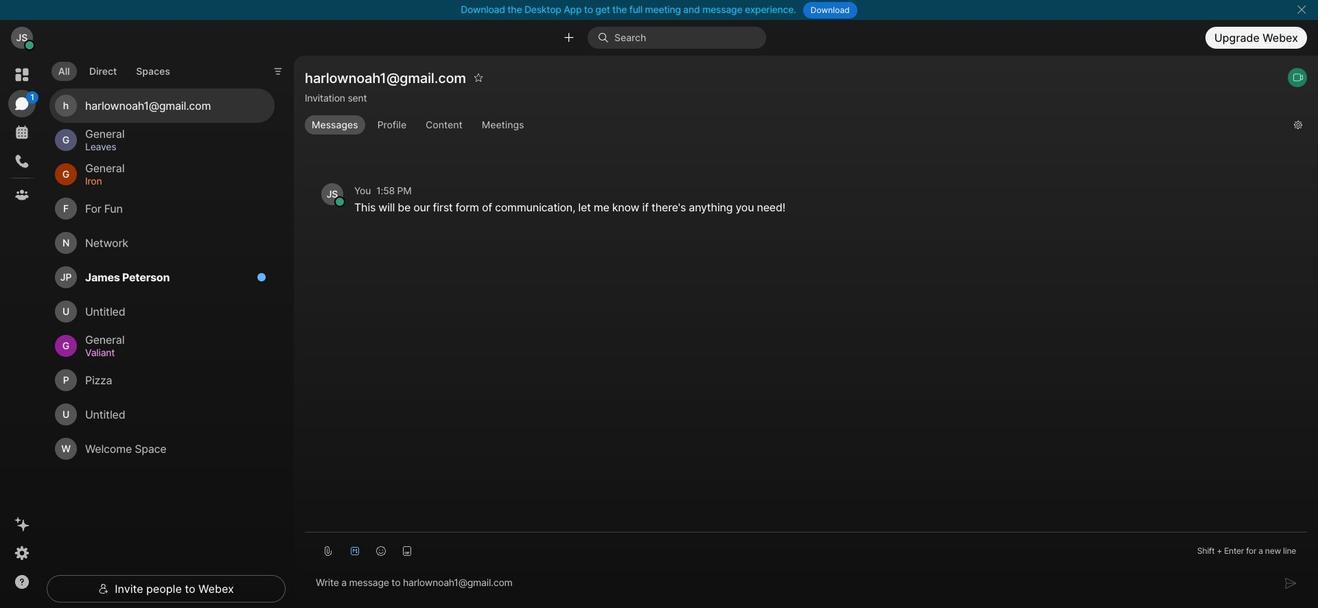 Task type: locate. For each thing, give the bounding box(es) containing it.
tab list
[[48, 54, 180, 85]]

1 vertical spatial untitled list item
[[49, 398, 275, 432]]

iron element
[[85, 174, 258, 189]]

untitled list item
[[49, 295, 275, 329], [49, 398, 275, 432]]

untitled list item down valiant element
[[49, 398, 275, 432]]

group
[[305, 116, 1284, 135]]

network list item
[[49, 226, 275, 260]]

navigation
[[0, 56, 44, 609]]

welcome space list item
[[49, 432, 275, 466]]

for fun list item
[[49, 192, 275, 226]]

general list item
[[49, 123, 275, 157], [49, 157, 275, 192], [49, 329, 275, 363]]

0 vertical spatial untitled list item
[[49, 295, 275, 329]]

2 untitled list item from the top
[[49, 398, 275, 432]]

untitled list item up valiant element
[[49, 295, 275, 329]]

harlownoah1@gmail.com list item
[[49, 89, 275, 123]]

james peterson, new messages list item
[[49, 260, 275, 295]]

3 general list item from the top
[[49, 329, 275, 363]]



Task type: describe. For each thing, give the bounding box(es) containing it.
new messages image
[[257, 273, 267, 282]]

leaves element
[[85, 140, 258, 155]]

webex tab list
[[8, 61, 38, 209]]

2 general list item from the top
[[49, 157, 275, 192]]

message composer toolbar element
[[305, 533, 1308, 565]]

1 general list item from the top
[[49, 123, 275, 157]]

valiant element
[[85, 346, 258, 361]]

cancel_16 image
[[1297, 4, 1308, 15]]

1 untitled list item from the top
[[49, 295, 275, 329]]

pizza list item
[[49, 363, 275, 398]]



